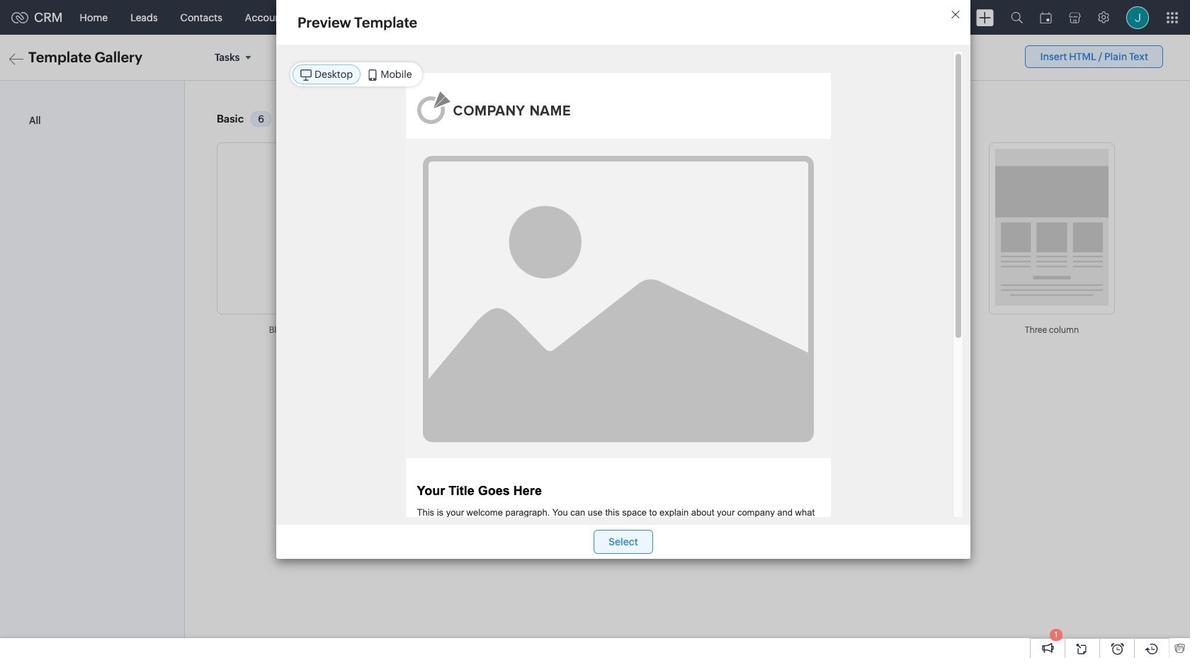 Task type: locate. For each thing, give the bounding box(es) containing it.
3 not loaded image from the left
[[532, 149, 645, 306]]

1 not loaded image from the left
[[223, 149, 337, 306]]

2 not loaded image from the left
[[378, 149, 491, 306]]

None button
[[594, 530, 653, 554]]

6 not loaded image from the left
[[995, 149, 1109, 306]]

profile image
[[1126, 6, 1149, 29]]

not loaded image
[[223, 149, 337, 306], [378, 149, 491, 306], [532, 149, 645, 306], [686, 149, 800, 306], [841, 149, 954, 306], [995, 149, 1109, 306]]



Task type: vqa. For each thing, say whether or not it's contained in the screenshot.
not loaded Image
yes



Task type: describe. For each thing, give the bounding box(es) containing it.
5 not loaded image from the left
[[841, 149, 954, 306]]

logo image
[[11, 12, 28, 23]]

4 not loaded image from the left
[[686, 149, 800, 306]]

profile element
[[1118, 0, 1158, 34]]



